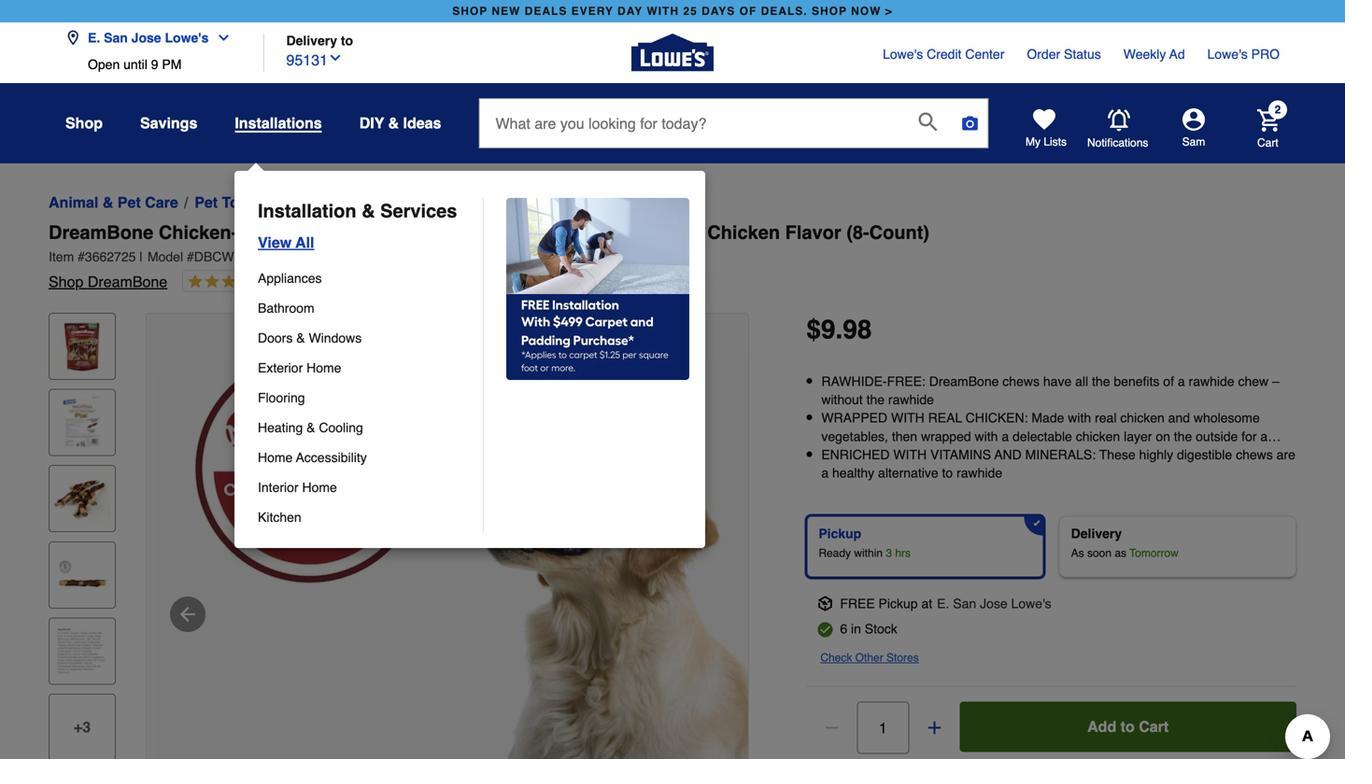 Task type: locate. For each thing, give the bounding box(es) containing it.
with left real
[[1068, 411, 1091, 426]]

1 horizontal spatial chews
[[1236, 447, 1273, 462]]

0 horizontal spatial treats
[[275, 194, 319, 211]]

home for interior home
[[302, 480, 337, 495]]

with up 'then'
[[891, 411, 925, 426]]

0 vertical spatial home
[[307, 361, 341, 376]]

1 horizontal spatial the
[[1092, 374, 1110, 389]]

notifications
[[1088, 136, 1149, 149]]

title image
[[53, 318, 111, 376], [53, 394, 111, 452], [53, 470, 111, 528], [53, 546, 111, 604], [53, 623, 111, 681]]

0 vertical spatial pickup
[[819, 527, 862, 541]]

1 vertical spatial chicken
[[1076, 429, 1120, 444]]

to down the dogs
[[942, 466, 953, 481]]

then
[[892, 429, 918, 444]]

1 vertical spatial home
[[258, 450, 293, 465]]

dreambone up 3662725
[[49, 222, 153, 243]]

to right add
[[1121, 719, 1135, 736]]

0 horizontal spatial delivery
[[286, 33, 337, 48]]

to inside button
[[1121, 719, 1135, 736]]

services
[[380, 200, 457, 222]]

shop
[[452, 5, 488, 18], [812, 5, 847, 18]]

1 horizontal spatial to
[[942, 466, 953, 481]]

1 pet from the left
[[118, 194, 141, 211]]

1 vertical spatial e.
[[937, 597, 950, 612]]

pet for pet toys & treats
[[195, 194, 218, 211]]

1 vertical spatial with
[[891, 411, 925, 426]]

1 horizontal spatial shop
[[812, 5, 847, 18]]

& up home accessibility
[[307, 420, 315, 435]]

heart outline image
[[335, 271, 358, 293]]

all
[[296, 234, 314, 251]]

0 horizontal spatial pickup
[[819, 527, 862, 541]]

shop down the item
[[49, 273, 83, 291]]

0 horizontal spatial chews
[[322, 222, 383, 243]]

the
[[1092, 374, 1110, 389], [867, 392, 885, 407], [1174, 429, 1192, 444]]

cart
[[1258, 136, 1279, 149], [1139, 719, 1169, 736]]

exterior home link
[[258, 353, 470, 383]]

of
[[740, 5, 757, 18]]

heating
[[258, 420, 303, 435]]

& right animal
[[103, 194, 113, 211]]

1 horizontal spatial pet
[[195, 194, 218, 211]]

delivery inside delivery as soon as tomorrow
[[1071, 527, 1122, 541]]

made
[[1032, 411, 1065, 426]]

98 up bathroom
[[301, 273, 316, 288]]

until
[[123, 57, 147, 72]]

# right model
[[187, 249, 194, 264]]

option group
[[799, 509, 1304, 585]]

lowe's pro link
[[1208, 45, 1280, 64]]

& inside 'button'
[[388, 114, 399, 132]]

0 horizontal spatial cart
[[1139, 719, 1169, 736]]

care
[[145, 194, 178, 211]]

dreambone inside dreambone chicken-wrapped chews 8-count no-rawhide chews for dog chicken flavor (8-count) item # 3662725 | model # dbcw-02857-10
[[49, 222, 153, 243]]

layer
[[1124, 429, 1152, 444]]

installation & services
[[258, 200, 457, 222]]

1 horizontal spatial delivery
[[1071, 527, 1122, 541]]

cart down lowe's home improvement cart icon
[[1258, 136, 1279, 149]]

pickup up ready
[[819, 527, 862, 541]]

option group containing pickup
[[799, 509, 1304, 585]]

& right diy
[[388, 114, 399, 132]]

sam
[[1182, 135, 1206, 149]]

treats up wrapped
[[275, 194, 319, 211]]

0 vertical spatial 98
[[301, 273, 316, 288]]

home down home accessibility
[[302, 480, 337, 495]]

0 vertical spatial chews
[[1003, 374, 1040, 389]]

check other stores
[[821, 652, 919, 665]]

with inside 'enriched with vitamins and minerals: these highly digestible chews are a healthy alternative to rawhide'
[[893, 447, 927, 462]]

1 horizontal spatial chews
[[570, 222, 631, 243]]

flavor
[[785, 222, 841, 243]]

for up "item number 3 6 6 2 7 2 5 and model number d b c w - 0 2 8 5 7 - 1 0" element
[[636, 222, 661, 243]]

a up the and at right bottom
[[1002, 429, 1009, 444]]

3 pet from the left
[[335, 194, 358, 211]]

2 pet from the left
[[195, 194, 218, 211]]

chicken:
[[966, 411, 1028, 426]]

appliances link
[[258, 263, 470, 293]]

rawhide
[[495, 222, 565, 243], [1189, 374, 1235, 389], [888, 392, 934, 407], [957, 466, 1003, 481]]

e. right location icon
[[88, 30, 100, 45]]

jose up 'until'
[[131, 30, 161, 45]]

0 vertical spatial shop
[[65, 114, 103, 132]]

pickup left at on the bottom of the page
[[879, 597, 918, 612]]

lowe's home improvement lists image
[[1033, 108, 1056, 131]]

1 vertical spatial the
[[867, 392, 885, 407]]

0 horizontal spatial 9
[[151, 57, 158, 72]]

shop for shop
[[65, 114, 103, 132]]

1 horizontal spatial #
[[187, 249, 194, 264]]

chews down pet treats link
[[322, 222, 383, 243]]

home up interior
[[258, 450, 293, 465]]

installations
[[235, 114, 322, 132]]

diy & ideas
[[359, 114, 441, 132]]

0 horizontal spatial to
[[341, 33, 353, 48]]

1 vertical spatial pickup
[[879, 597, 918, 612]]

to up chevron down image at the left
[[341, 33, 353, 48]]

1 vertical spatial for
[[1242, 429, 1257, 444]]

2 shop from the left
[[812, 5, 847, 18]]

home down windows at left top
[[307, 361, 341, 376]]

center
[[965, 47, 1005, 62]]

chicken up the layer
[[1121, 411, 1165, 426]]

dreambone up 'real'
[[929, 374, 999, 389]]

real
[[928, 411, 962, 426]]

0 horizontal spatial pet
[[118, 194, 141, 211]]

san up open
[[104, 30, 128, 45]]

delivery up soon
[[1071, 527, 1122, 541]]

2 horizontal spatial to
[[1121, 719, 1135, 736]]

with up alternative
[[893, 447, 927, 462]]

animal
[[49, 194, 98, 211]]

0 vertical spatial to
[[341, 33, 353, 48]]

a left healthy
[[822, 466, 829, 481]]

&
[[388, 114, 399, 132], [103, 194, 113, 211], [260, 194, 271, 211], [362, 200, 375, 222], [296, 331, 305, 346], [307, 420, 315, 435]]

(8-
[[847, 222, 869, 243]]

1 vertical spatial shop
[[49, 273, 83, 291]]

& left 8-
[[362, 200, 375, 222]]

e. san jose lowe's button
[[65, 19, 239, 57]]

free installation with $499 carpet and pad purchase. requires carpet $1.25 per square foot or more. image
[[484, 198, 690, 380]]

minus image
[[822, 719, 841, 738]]

doors
[[258, 331, 293, 346]]

pickup ready within 3 hrs
[[819, 527, 911, 560]]

0 horizontal spatial chews
[[1003, 374, 1040, 389]]

1 vertical spatial chews
[[1236, 447, 1273, 462]]

chews
[[1003, 374, 1040, 389], [1236, 447, 1273, 462]]

1 horizontal spatial 98
[[843, 315, 872, 345]]

# right the item
[[78, 249, 85, 264]]

1 horizontal spatial treats
[[363, 194, 407, 211]]

9 up rawhide-
[[821, 315, 836, 345]]

chews left are
[[1236, 447, 1273, 462]]

98
[[301, 273, 316, 288], [843, 315, 872, 345]]

shop left new
[[452, 5, 488, 18]]

9 left pm
[[151, 57, 158, 72]]

1 vertical spatial san
[[953, 597, 976, 612]]

dreambone
[[49, 222, 153, 243], [88, 273, 167, 291], [929, 374, 999, 389]]

highly
[[1139, 447, 1174, 462]]

0 horizontal spatial the
[[867, 392, 885, 407]]

order status link
[[1027, 45, 1101, 64]]

the right all on the right of page
[[1092, 374, 1110, 389]]

appliances
[[258, 271, 322, 286]]

delivery up 95131
[[286, 33, 337, 48]]

the down and
[[1174, 429, 1192, 444]]

windows
[[309, 331, 362, 346]]

0 horizontal spatial jose
[[131, 30, 161, 45]]

0 vertical spatial cart
[[1258, 136, 1279, 149]]

dbcw-
[[194, 249, 238, 264]]

2 # from the left
[[187, 249, 194, 264]]

with left 25
[[647, 5, 679, 18]]

98 right $
[[843, 315, 872, 345]]

1 horizontal spatial with
[[1068, 411, 1091, 426]]

my lists link
[[1026, 108, 1067, 149]]

10
[[279, 249, 293, 264]]

dreambone down |
[[88, 273, 167, 291]]

1 vertical spatial delivery
[[1071, 527, 1122, 541]]

None search field
[[479, 98, 989, 163]]

pet
[[118, 194, 141, 211], [195, 194, 218, 211], [335, 194, 358, 211]]

2 vertical spatial dreambone
[[929, 374, 999, 389]]

to
[[341, 33, 353, 48], [942, 466, 953, 481], [1121, 719, 1135, 736]]

e. right at on the bottom of the page
[[937, 597, 950, 612]]

2 vertical spatial with
[[893, 447, 927, 462]]

Stepper number input field with increment and decrement buttons number field
[[857, 702, 909, 754]]

home accessibility
[[258, 450, 367, 465]]

0 vertical spatial e.
[[88, 30, 100, 45]]

0 vertical spatial dreambone
[[49, 222, 153, 243]]

& inside 'link'
[[260, 194, 271, 211]]

2 vertical spatial home
[[302, 480, 337, 495]]

delectable
[[1013, 429, 1072, 444]]

kitchen
[[258, 510, 301, 525]]

delivery to
[[286, 33, 353, 48]]

san
[[104, 30, 128, 45], [953, 597, 976, 612]]

pet treats
[[335, 194, 407, 211]]

0 vertical spatial for
[[636, 222, 661, 243]]

home
[[307, 361, 341, 376], [258, 450, 293, 465], [302, 480, 337, 495]]

1 chews from the left
[[322, 222, 383, 243]]

0 horizontal spatial e.
[[88, 30, 100, 45]]

exterior
[[258, 361, 303, 376]]

san right at on the bottom of the page
[[953, 597, 976, 612]]

1 title image from the top
[[53, 318, 111, 376]]

lowe's home improvement cart image
[[1258, 109, 1280, 132]]

& for installation
[[362, 200, 375, 222]]

stock
[[865, 622, 898, 637]]

shop left now
[[812, 5, 847, 18]]

1 horizontal spatial cart
[[1258, 136, 1279, 149]]

0 vertical spatial jose
[[131, 30, 161, 45]]

2 treats from the left
[[363, 194, 407, 211]]

2 horizontal spatial the
[[1174, 429, 1192, 444]]

1 vertical spatial to
[[942, 466, 953, 481]]

0 horizontal spatial for
[[636, 222, 661, 243]]

love
[[960, 447, 984, 462]]

& right toys
[[260, 194, 271, 211]]

chevron down image
[[328, 50, 343, 65]]

savings
[[140, 114, 197, 132]]

treats up 8-
[[363, 194, 407, 211]]

flooring link
[[258, 383, 470, 413]]

1 horizontal spatial for
[[1242, 429, 1257, 444]]

delivery for to
[[286, 33, 337, 48]]

with down chicken:
[[975, 429, 998, 444]]

2 vertical spatial to
[[1121, 719, 1135, 736]]

& for heating
[[307, 420, 315, 435]]

0 vertical spatial chicken
[[1121, 411, 1165, 426]]

1 vertical spatial cart
[[1139, 719, 1169, 736]]

shop new deals every day with 25 days of deals. shop now > link
[[449, 0, 897, 22]]

0 horizontal spatial san
[[104, 30, 128, 45]]

1 vertical spatial 9
[[821, 315, 836, 345]]

2 horizontal spatial pet
[[335, 194, 358, 211]]

0 horizontal spatial shop
[[452, 5, 488, 18]]

pickup inside pickup ready within 3 hrs
[[819, 527, 862, 541]]

status
[[1064, 47, 1101, 62]]

treats inside 'link'
[[275, 194, 319, 211]]

for down wholesome
[[1242, 429, 1257, 444]]

deals.
[[761, 5, 808, 18]]

0 vertical spatial san
[[104, 30, 128, 45]]

chews up "item number 3 6 6 2 7 2 5 and model number d b c w - 0 2 8 5 7 - 1 0" element
[[570, 222, 631, 243]]

these
[[1100, 447, 1136, 462]]

0 horizontal spatial with
[[975, 429, 998, 444]]

shop down open
[[65, 114, 103, 132]]

0 vertical spatial with
[[1068, 411, 1091, 426]]

chicken down real
[[1076, 429, 1120, 444]]

the up wrapped
[[867, 392, 885, 407]]

+3 button
[[49, 694, 116, 760]]

0 horizontal spatial #
[[78, 249, 85, 264]]

rawhide inside 'enriched with vitamins and minerals: these highly digestible chews are a healthy alternative to rawhide'
[[957, 466, 1003, 481]]

cart right add
[[1139, 719, 1169, 736]]

6 in stock
[[840, 622, 898, 637]]

pet inside 'link'
[[195, 194, 218, 211]]

pickup image
[[818, 597, 833, 612]]

interior home link
[[258, 473, 470, 503]]

$ 9 . 98
[[807, 315, 872, 345]]

& right doors on the left top
[[296, 331, 305, 346]]

add to cart
[[1088, 719, 1169, 736]]

pickup
[[819, 527, 862, 541], [879, 597, 918, 612]]

kitchen link
[[258, 503, 470, 533]]

check circle filled image
[[818, 623, 833, 638]]

to for add to cart
[[1121, 719, 1135, 736]]

5 title image from the top
[[53, 623, 111, 681]]

within
[[854, 547, 883, 560]]

other
[[855, 652, 884, 665]]

jose right at on the bottom of the page
[[980, 597, 1008, 612]]

1 vertical spatial jose
[[980, 597, 1008, 612]]

chews left have
[[1003, 374, 1040, 389]]

0 vertical spatial delivery
[[286, 33, 337, 48]]

1 treats from the left
[[275, 194, 319, 211]]

chews inside 'enriched with vitamins and minerals: these highly digestible chews are a healthy alternative to rawhide'
[[1236, 447, 1273, 462]]



Task type: describe. For each thing, give the bounding box(es) containing it.
0 horizontal spatial 98
[[301, 273, 316, 288]]

chews inside rawhide-free: dreambone chews have all the benefits of a rawhide chew – without the rawhide wrapped with real chicken: made with real chicken and wholesome vegetables, then wrapped with a delectable chicken layer on the outside for a scrumptious taste dogs love
[[1003, 374, 1040, 389]]

for inside rawhide-free: dreambone chews have all the benefits of a rawhide chew – without the rawhide wrapped with real chicken: made with real chicken and wholesome vegetables, then wrapped with a delectable chicken layer on the outside for a scrumptious taste dogs love
[[1242, 429, 1257, 444]]

e. inside button
[[88, 30, 100, 45]]

san inside button
[[104, 30, 128, 45]]

view all link
[[250, 224, 314, 254]]

without
[[822, 392, 863, 407]]

lowe's pro
[[1208, 47, 1280, 62]]

item number 3 6 6 2 7 2 5 and model number d b c w - 0 2 8 5 7 - 1 0 element
[[49, 248, 1297, 266]]

in
[[851, 622, 861, 637]]

with inside rawhide-free: dreambone chews have all the benefits of a rawhide chew – without the rawhide wrapped with real chicken: made with real chicken and wholesome vegetables, then wrapped with a delectable chicken layer on the outside for a scrumptious taste dogs love
[[891, 411, 925, 426]]

2 title image from the top
[[53, 394, 111, 452]]

rawhide-
[[822, 374, 887, 389]]

1 # from the left
[[78, 249, 85, 264]]

|
[[139, 249, 143, 264]]

taste
[[896, 447, 924, 462]]

as
[[1115, 547, 1127, 560]]

1 vertical spatial 98
[[843, 315, 872, 345]]

real
[[1095, 411, 1117, 426]]

cooling
[[319, 420, 363, 435]]

credit
[[927, 47, 962, 62]]

are
[[1277, 447, 1296, 462]]

1 horizontal spatial san
[[953, 597, 976, 612]]

doors & windows link
[[258, 323, 470, 353]]

chicken
[[708, 222, 780, 243]]

bathroom link
[[258, 293, 470, 323]]

for inside dreambone chicken-wrapped chews 8-count no-rawhide chews for dog chicken flavor (8-count) item # 3662725 | model # dbcw-02857-10
[[636, 222, 661, 243]]

lowe's credit center link
[[883, 45, 1005, 64]]

shop button
[[65, 107, 103, 140]]

vitamins
[[931, 447, 991, 462]]

location image
[[65, 30, 80, 45]]

interior
[[258, 480, 299, 495]]

+3
[[74, 719, 91, 736]]

lowe's inside button
[[165, 30, 209, 45]]

pet for pet treats
[[335, 194, 358, 211]]

3
[[886, 547, 892, 560]]

lowe's credit center
[[883, 47, 1005, 62]]

pro
[[1252, 47, 1280, 62]]

dreambone inside rawhide-free: dreambone chews have all the benefits of a rawhide chew – without the rawhide wrapped with real chicken: made with real chicken and wholesome vegetables, then wrapped with a delectable chicken layer on the outside for a scrumptious taste dogs love
[[929, 374, 999, 389]]

2 vertical spatial the
[[1174, 429, 1192, 444]]

new
[[492, 5, 521, 18]]

doors & windows
[[258, 331, 362, 346]]

all
[[1075, 374, 1089, 389]]

1 vertical spatial with
[[975, 429, 998, 444]]

0 vertical spatial the
[[1092, 374, 1110, 389]]

add
[[1088, 719, 1117, 736]]

1 horizontal spatial e.
[[937, 597, 950, 612]]

& for animal
[[103, 194, 113, 211]]

installation
[[258, 200, 356, 222]]

4.9 stars image
[[183, 274, 270, 291]]

ready
[[819, 547, 851, 560]]

alternative
[[878, 466, 939, 481]]

shop dreambone
[[49, 273, 167, 291]]

diy
[[359, 114, 384, 132]]

1 horizontal spatial pickup
[[879, 597, 918, 612]]

toys
[[222, 194, 256, 211]]

to inside 'enriched with vitamins and minerals: these highly digestible chews are a healthy alternative to rawhide'
[[942, 466, 953, 481]]

1 horizontal spatial 9
[[821, 315, 836, 345]]

& for doors
[[296, 331, 305, 346]]

digestible
[[1177, 447, 1232, 462]]

& for diy
[[388, 114, 399, 132]]

dog
[[666, 222, 702, 243]]

ad
[[1170, 47, 1185, 62]]

benefits
[[1114, 374, 1160, 389]]

lowe's home improvement logo image
[[632, 12, 714, 94]]

95131
[[286, 51, 328, 69]]

1 horizontal spatial jose
[[980, 597, 1008, 612]]

shop new deals every day with 25 days of deals. shop now >
[[452, 5, 893, 18]]

and
[[995, 447, 1022, 462]]

chicken-
[[159, 222, 238, 243]]

to for delivery to
[[341, 33, 353, 48]]

4 title image from the top
[[53, 546, 111, 604]]

shop for shop dreambone
[[49, 273, 83, 291]]

delivery for as
[[1071, 527, 1122, 541]]

1 vertical spatial dreambone
[[88, 273, 167, 291]]

wholesome
[[1194, 411, 1260, 426]]

rawhide inside dreambone chicken-wrapped chews 8-count no-rawhide chews for dog chicken flavor (8-count) item # 3662725 | model # dbcw-02857-10
[[495, 222, 565, 243]]

arrow left image
[[177, 604, 199, 626]]

delivery as soon as tomorrow
[[1071, 527, 1179, 560]]

chevron down image
[[209, 30, 231, 45]]

weekly ad link
[[1124, 45, 1185, 64]]

enriched with vitamins and minerals: these highly digestible chews are a healthy alternative to rawhide
[[822, 447, 1296, 481]]

pet toys & treats link
[[195, 192, 319, 214]]

no-
[[464, 222, 495, 243]]

jose inside button
[[131, 30, 161, 45]]

healthy
[[832, 466, 875, 481]]

deals
[[525, 5, 567, 18]]

sam button
[[1149, 108, 1239, 149]]

e. san jose lowe's
[[88, 30, 209, 45]]

$
[[807, 315, 821, 345]]

1 shop from the left
[[452, 5, 488, 18]]

and
[[1168, 411, 1190, 426]]

2
[[1275, 103, 1281, 116]]

wrapped
[[822, 411, 888, 426]]

–
[[1273, 374, 1280, 389]]

of
[[1163, 374, 1174, 389]]

plus image
[[925, 719, 944, 738]]

wrapped
[[238, 222, 317, 243]]

home for exterior home
[[307, 361, 341, 376]]

pet treats link
[[335, 192, 407, 214]]

0 vertical spatial 9
[[151, 57, 158, 72]]

a right the of
[[1178, 374, 1185, 389]]

Search Query text field
[[480, 99, 904, 148]]

rawhide-free: dreambone chews have all the benefits of a rawhide chew – without the rawhide wrapped with real chicken: made with real chicken and wholesome vegetables, then wrapped with a delectable chicken layer on the outside for a scrumptious taste dogs love
[[822, 374, 1280, 462]]

order status
[[1027, 47, 1101, 62]]

scrumptious
[[822, 447, 892, 462]]

0 vertical spatial with
[[647, 5, 679, 18]]

animal & pet care link
[[49, 192, 178, 214]]

interior home
[[258, 480, 337, 495]]

2 chews from the left
[[570, 222, 631, 243]]

a right outside
[[1261, 429, 1268, 444]]

camera image
[[961, 114, 980, 133]]

tomorrow
[[1130, 547, 1179, 560]]

enriched
[[822, 447, 890, 462]]

free:
[[887, 374, 926, 389]]

lowe's home improvement notification center image
[[1108, 109, 1130, 132]]

savings button
[[140, 107, 197, 140]]

3 title image from the top
[[53, 470, 111, 528]]

stores
[[887, 652, 919, 665]]

bathroom
[[258, 301, 315, 316]]

now
[[851, 5, 881, 18]]

my
[[1026, 135, 1041, 149]]

hrs
[[895, 547, 911, 560]]

search image
[[919, 112, 938, 131]]

.
[[836, 315, 843, 345]]

model
[[148, 249, 183, 264]]

diy & ideas button
[[359, 107, 441, 140]]

a inside 'enriched with vitamins and minerals: these highly digestible chews are a healthy alternative to rawhide'
[[822, 466, 829, 481]]

my lists
[[1026, 135, 1067, 149]]

cart inside button
[[1139, 719, 1169, 736]]



Task type: vqa. For each thing, say whether or not it's contained in the screenshot.
(est.)
no



